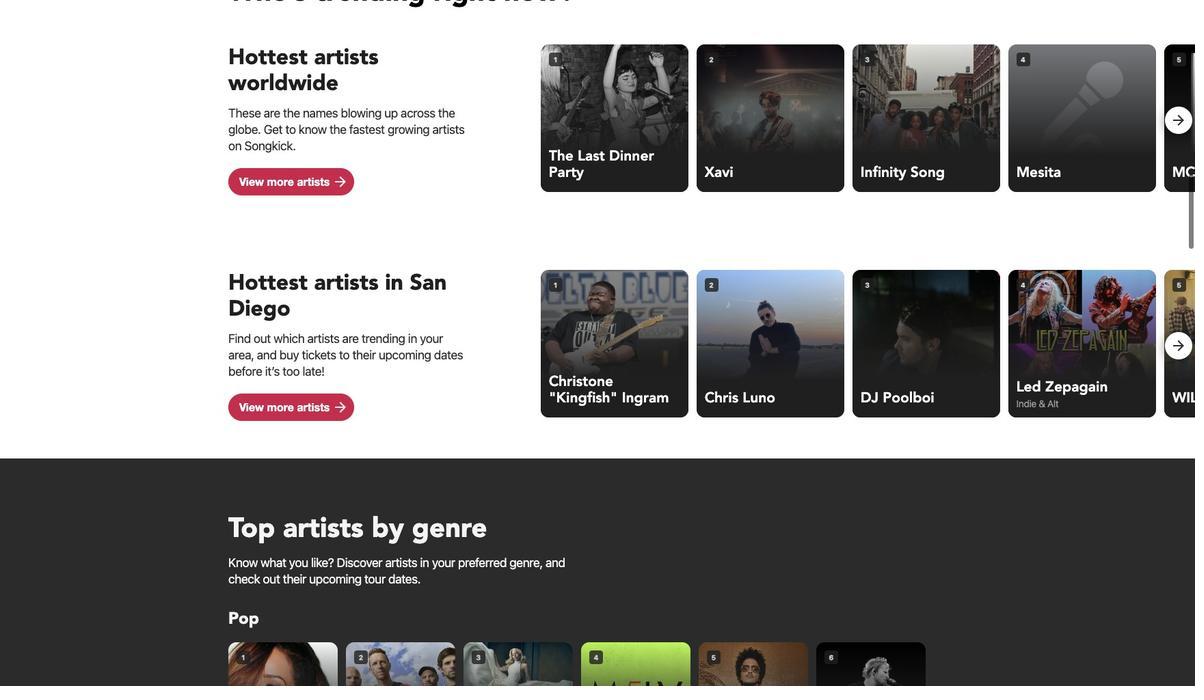 Task type: locate. For each thing, give the bounding box(es) containing it.
2 view more artists from the top
[[239, 401, 330, 414]]

0 vertical spatial are
[[264, 106, 280, 120]]

hottest up which
[[228, 268, 308, 298]]

0 horizontal spatial their
[[283, 572, 306, 587]]

2 hottest from the top
[[228, 268, 308, 298]]

are left trending
[[342, 331, 359, 346]]

1 vertical spatial view more artists
[[239, 401, 330, 414]]

the right across
[[438, 106, 455, 120]]

1 vertical spatial and
[[546, 556, 565, 570]]

artists up trending
[[314, 268, 379, 298]]

the up know
[[283, 106, 300, 120]]

2 horizontal spatial in
[[420, 556, 429, 570]]

view down on
[[239, 175, 264, 188]]

2 vertical spatial 5
[[712, 653, 716, 662]]

1 vertical spatial view
[[239, 401, 264, 414]]

artists inside know what you like? discover artists in your preferred genre, and check out their upcoming tour dates.
[[385, 556, 417, 570]]

hottest artists worldwide
[[228, 43, 379, 98]]

0 vertical spatial and
[[257, 348, 277, 362]]

view more artists link down too
[[228, 394, 355, 421]]

their
[[352, 348, 376, 362], [283, 572, 306, 587]]

1 vertical spatial 4
[[1021, 281, 1026, 289]]

more down songkick.
[[267, 175, 294, 188]]

1 vertical spatial 2
[[709, 281, 714, 289]]

4 link
[[581, 643, 691, 687]]

artists up blowing
[[314, 43, 379, 73]]

the
[[549, 146, 574, 166]]

view down "before"
[[239, 401, 264, 414]]

1 horizontal spatial the
[[330, 122, 347, 137]]

are
[[264, 106, 280, 120], [342, 331, 359, 346]]

know
[[299, 122, 327, 137]]

by
[[372, 510, 404, 548]]

1 vertical spatial out
[[263, 572, 280, 587]]

find
[[228, 331, 251, 346]]

in left san
[[385, 268, 403, 298]]

1 view from the top
[[239, 175, 264, 188]]

0 vertical spatial view
[[239, 175, 264, 188]]

artists up tickets
[[307, 331, 339, 346]]

artists down across
[[433, 122, 465, 137]]

upcoming down like?
[[309, 572, 362, 587]]

top
[[228, 510, 275, 548]]

more down it's
[[267, 401, 294, 414]]

1 vertical spatial 5
[[1177, 281, 1182, 289]]

0 horizontal spatial are
[[264, 106, 280, 120]]

dj
[[861, 388, 879, 408]]

your
[[420, 331, 443, 346], [432, 556, 455, 570]]

0 horizontal spatial upcoming
[[309, 572, 362, 587]]

find out which artists are trending in your area, and buy tickets to their upcoming dates before it's too late!
[[228, 331, 463, 379]]

hottest up these
[[228, 43, 308, 73]]

dj poolboi
[[861, 388, 935, 408]]

artists inside hottest artists in san diego
[[314, 268, 379, 298]]

1 horizontal spatial are
[[342, 331, 359, 346]]

out right find
[[254, 331, 271, 346]]

1 vertical spatial hottest
[[228, 268, 308, 298]]

view more artists link down songkick.
[[228, 168, 355, 195]]

hottest for hottest artists worldwide
[[228, 43, 308, 73]]

the
[[283, 106, 300, 120], [438, 106, 455, 120], [330, 122, 347, 137]]

infinity
[[861, 163, 907, 183]]

in
[[385, 268, 403, 298], [408, 331, 417, 346], [420, 556, 429, 570]]

upcoming
[[379, 348, 431, 362], [309, 572, 362, 587]]

0 vertical spatial to
[[285, 122, 296, 137]]

your inside find out which artists are trending in your area, and buy tickets to their upcoming dates before it's too late!
[[420, 331, 443, 346]]

and right genre,
[[546, 556, 565, 570]]

0 vertical spatial 5
[[1177, 55, 1182, 63]]

view more artists
[[239, 175, 330, 188], [239, 401, 330, 414]]

0 vertical spatial 3
[[865, 55, 870, 63]]

view more artists for hottest artists worldwide
[[239, 175, 330, 188]]

tour
[[364, 572, 386, 587]]

1 vertical spatial view more artists link
[[228, 394, 355, 421]]

0 vertical spatial hottest
[[228, 43, 308, 73]]

their inside know what you like? discover artists in your preferred genre, and check out their upcoming tour dates.
[[283, 572, 306, 587]]

xavi
[[705, 163, 734, 183]]

their inside find out which artists are trending in your area, and buy tickets to their upcoming dates before it's too late!
[[352, 348, 376, 362]]

0 vertical spatial view more artists
[[239, 175, 330, 188]]

zepagain
[[1046, 377, 1108, 397]]

upcoming inside know what you like? discover artists in your preferred genre, and check out their upcoming tour dates.
[[309, 572, 362, 587]]

tickets
[[302, 348, 336, 362]]

1 vertical spatial your
[[432, 556, 455, 570]]

1 horizontal spatial in
[[408, 331, 417, 346]]

1 vertical spatial 1
[[554, 281, 558, 289]]

0 vertical spatial more
[[267, 175, 294, 188]]

0 horizontal spatial to
[[285, 122, 296, 137]]

to
[[285, 122, 296, 137], [339, 348, 350, 362]]

2 vertical spatial in
[[420, 556, 429, 570]]

2 vertical spatial 3
[[476, 653, 481, 662]]

songkick.
[[244, 139, 296, 153]]

growing
[[388, 122, 430, 137]]

2 for hottest artists worldwide
[[709, 55, 714, 63]]

up
[[384, 106, 398, 120]]

2 view more artists link from the top
[[228, 394, 355, 421]]

more
[[267, 175, 294, 188], [267, 401, 294, 414]]

in inside hottest artists in san diego
[[385, 268, 403, 298]]

area,
[[228, 348, 254, 362]]

in up dates.
[[420, 556, 429, 570]]

view
[[239, 175, 264, 188], [239, 401, 264, 414]]

trending
[[362, 331, 405, 346]]

upcoming for by
[[309, 572, 362, 587]]

3
[[865, 55, 870, 63], [865, 281, 870, 289], [476, 653, 481, 662]]

luno
[[743, 388, 776, 408]]

their down you
[[283, 572, 306, 587]]

2 view from the top
[[239, 401, 264, 414]]

1 vertical spatial more
[[267, 401, 294, 414]]

0 vertical spatial 2
[[709, 55, 714, 63]]

1 horizontal spatial their
[[352, 348, 376, 362]]

out down 'what'
[[263, 572, 280, 587]]

your up dates
[[420, 331, 443, 346]]

4
[[1021, 55, 1026, 63], [1021, 281, 1026, 289], [594, 653, 599, 662]]

1 vertical spatial their
[[283, 572, 306, 587]]

top artists by genre
[[228, 510, 487, 548]]

in right trending
[[408, 331, 417, 346]]

1 more from the top
[[267, 175, 294, 188]]

on
[[228, 139, 242, 153]]

diego
[[228, 294, 290, 324]]

and up it's
[[257, 348, 277, 362]]

1 link
[[228, 643, 338, 687]]

"kingfish"
[[549, 388, 618, 408]]

artists
[[314, 43, 379, 73], [433, 122, 465, 137], [297, 175, 330, 188], [314, 268, 379, 298], [307, 331, 339, 346], [297, 401, 330, 414], [283, 510, 364, 548], [385, 556, 417, 570]]

view more artists down songkick.
[[239, 175, 330, 188]]

your for hottest artists in san diego
[[420, 331, 443, 346]]

infinity song
[[861, 163, 945, 183]]

0 horizontal spatial and
[[257, 348, 277, 362]]

in inside know what you like? discover artists in your preferred genre, and check out their upcoming tour dates.
[[420, 556, 429, 570]]

2 more from the top
[[267, 401, 294, 414]]

1 horizontal spatial upcoming
[[379, 348, 431, 362]]

0 vertical spatial 4
[[1021, 55, 1026, 63]]

1
[[554, 55, 558, 63], [554, 281, 558, 289], [242, 653, 245, 662]]

6
[[829, 653, 834, 662]]

christone
[[549, 372, 614, 392]]

and
[[257, 348, 277, 362], [546, 556, 565, 570]]

2 vertical spatial 4
[[594, 653, 599, 662]]

to right tickets
[[339, 348, 350, 362]]

their down trending
[[352, 348, 376, 362]]

1 vertical spatial upcoming
[[309, 572, 362, 587]]

1 horizontal spatial and
[[546, 556, 565, 570]]

1 horizontal spatial to
[[339, 348, 350, 362]]

view more artists down too
[[239, 401, 330, 414]]

1 for hottest artists worldwide
[[554, 55, 558, 63]]

view more artists link
[[228, 168, 355, 195], [228, 394, 355, 421]]

it's
[[265, 364, 280, 379]]

5
[[1177, 55, 1182, 63], [1177, 281, 1182, 289], [712, 653, 716, 662]]

your down genre
[[432, 556, 455, 570]]

know what you like? discover artists in your preferred genre, and check out their upcoming tour dates.
[[228, 556, 565, 587]]

and inside know what you like? discover artists in your preferred genre, and check out their upcoming tour dates.
[[546, 556, 565, 570]]

are up get
[[264, 106, 280, 120]]

in for in
[[408, 331, 417, 346]]

1 vertical spatial in
[[408, 331, 417, 346]]

0 vertical spatial their
[[352, 348, 376, 362]]

0 vertical spatial view more artists link
[[228, 168, 355, 195]]

0 vertical spatial upcoming
[[379, 348, 431, 362]]

the down names
[[330, 122, 347, 137]]

hottest inside hottest artists worldwide
[[228, 43, 308, 73]]

0 vertical spatial 1
[[554, 55, 558, 63]]

christone "kingfish" ingram
[[549, 372, 669, 408]]

chris
[[705, 388, 739, 408]]

hottest inside hottest artists in san diego
[[228, 268, 308, 298]]

1 vertical spatial 3
[[865, 281, 870, 289]]

upcoming inside find out which artists are trending in your area, and buy tickets to their upcoming dates before it's too late!
[[379, 348, 431, 362]]

like?
[[311, 556, 334, 570]]

genre
[[412, 510, 487, 548]]

mesita
[[1017, 163, 1062, 183]]

their for top
[[283, 572, 306, 587]]

2 vertical spatial 1
[[242, 653, 245, 662]]

1 view more artists link from the top
[[228, 168, 355, 195]]

0 vertical spatial your
[[420, 331, 443, 346]]

1 vertical spatial to
[[339, 348, 350, 362]]

artists up dates.
[[385, 556, 417, 570]]

0 vertical spatial in
[[385, 268, 403, 298]]

2 for hottest artists in san diego
[[709, 281, 714, 289]]

hottest
[[228, 43, 308, 73], [228, 268, 308, 298]]

0 vertical spatial out
[[254, 331, 271, 346]]

upcoming down trending
[[379, 348, 431, 362]]

across
[[401, 106, 435, 120]]

to right get
[[285, 122, 296, 137]]

0 horizontal spatial in
[[385, 268, 403, 298]]

out
[[254, 331, 271, 346], [263, 572, 280, 587]]

1 hottest from the top
[[228, 43, 308, 73]]

buy
[[280, 348, 299, 362]]

1 vertical spatial are
[[342, 331, 359, 346]]

in inside find out which artists are trending in your area, and buy tickets to their upcoming dates before it's too late!
[[408, 331, 417, 346]]

these
[[228, 106, 261, 120]]

your inside know what you like? discover artists in your preferred genre, and check out their upcoming tour dates.
[[432, 556, 455, 570]]

1 view more artists from the top
[[239, 175, 330, 188]]

names
[[303, 106, 338, 120]]

view for hottest artists in san diego
[[239, 401, 264, 414]]



Task type: describe. For each thing, give the bounding box(es) containing it.
wil
[[1173, 388, 1195, 408]]

last
[[578, 146, 605, 166]]

alt
[[1048, 398, 1059, 410]]

2 link
[[346, 643, 455, 687]]

out inside know what you like? discover artists in your preferred genre, and check out their upcoming tour dates.
[[263, 572, 280, 587]]

genre,
[[510, 556, 543, 570]]

view more artists for hottest artists in san diego
[[239, 401, 330, 414]]

what
[[261, 556, 286, 570]]

indie
[[1017, 398, 1037, 410]]

more for hottest artists worldwide
[[267, 175, 294, 188]]

6 link
[[817, 643, 926, 687]]

0 horizontal spatial the
[[283, 106, 300, 120]]

view for hottest artists worldwide
[[239, 175, 264, 188]]

discover
[[337, 556, 382, 570]]

and inside find out which artists are trending in your area, and buy tickets to their upcoming dates before it's too late!
[[257, 348, 277, 362]]

artists down know
[[297, 175, 330, 188]]

more for hottest artists in san diego
[[267, 401, 294, 414]]

3 for hottest artists in san diego
[[865, 281, 870, 289]]

3 for hottest artists worldwide
[[865, 55, 870, 63]]

which
[[274, 331, 305, 346]]

4 for hottest artists in san diego
[[1021, 281, 1026, 289]]

know
[[228, 556, 258, 570]]

3 link
[[464, 643, 573, 687]]

your for top artists by genre
[[432, 556, 455, 570]]

fastest
[[349, 122, 385, 137]]

to inside these are the names blowing up across the globe. get to know the fastest growing artists on songkick.
[[285, 122, 296, 137]]

5 link
[[699, 643, 808, 687]]

ingram
[[622, 388, 669, 408]]

hottest artists in san diego
[[228, 268, 447, 324]]

5 for hottest artists in san diego
[[1177, 281, 1182, 289]]

blowing
[[341, 106, 382, 120]]

too
[[283, 364, 300, 379]]

artists inside these are the names blowing up across the globe. get to know the fastest growing artists on songkick.
[[433, 122, 465, 137]]

artists inside hottest artists worldwide
[[314, 43, 379, 73]]

preferred
[[458, 556, 507, 570]]

check
[[228, 572, 260, 587]]

the last dinner party
[[549, 146, 654, 183]]

artists inside find out which artists are trending in your area, and buy tickets to their upcoming dates before it's too late!
[[307, 331, 339, 346]]

song
[[911, 163, 945, 183]]

dates
[[434, 348, 463, 362]]

pop
[[228, 608, 259, 631]]

worldwide
[[228, 68, 339, 98]]

&
[[1039, 398, 1045, 410]]

in for by
[[420, 556, 429, 570]]

chris luno
[[705, 388, 776, 408]]

are inside these are the names blowing up across the globe. get to know the fastest growing artists on songkick.
[[264, 106, 280, 120]]

artists down 'late!'
[[297, 401, 330, 414]]

1 for hottest artists in san diego
[[554, 281, 558, 289]]

get
[[264, 122, 283, 137]]

led zepagain indie & alt
[[1017, 377, 1108, 410]]

their for hottest
[[352, 348, 376, 362]]

4 for hottest artists worldwide
[[1021, 55, 1026, 63]]

2 horizontal spatial the
[[438, 106, 455, 120]]

2 vertical spatial 2
[[359, 653, 363, 662]]

late!
[[303, 364, 325, 379]]

globe.
[[228, 122, 261, 137]]

upcoming for in
[[379, 348, 431, 362]]

5 inside 5 link
[[712, 653, 716, 662]]

these are the names blowing up across the globe. get to know the fastest growing artists on songkick.
[[228, 106, 465, 153]]

dinner
[[609, 146, 654, 166]]

to inside find out which artists are trending in your area, and buy tickets to their upcoming dates before it's too late!
[[339, 348, 350, 362]]

view more artists link for hottest artists in san diego
[[228, 394, 355, 421]]

before
[[228, 364, 262, 379]]

view more artists link for hottest artists worldwide
[[228, 168, 355, 195]]

5 for hottest artists worldwide
[[1177, 55, 1182, 63]]

san
[[410, 268, 447, 298]]

led
[[1017, 377, 1041, 397]]

poolboi
[[883, 388, 935, 408]]

you
[[289, 556, 308, 570]]

hottest for hottest artists in san diego
[[228, 268, 308, 298]]

artists up like?
[[283, 510, 364, 548]]

party
[[549, 163, 584, 183]]

out inside find out which artists are trending in your area, and buy tickets to their upcoming dates before it's too late!
[[254, 331, 271, 346]]

mc
[[1173, 163, 1195, 183]]

dates.
[[388, 572, 421, 587]]

are inside find out which artists are trending in your area, and buy tickets to their upcoming dates before it's too late!
[[342, 331, 359, 346]]



Task type: vqa. For each thing, say whether or not it's contained in the screenshot.
the Diego to the middle
no



